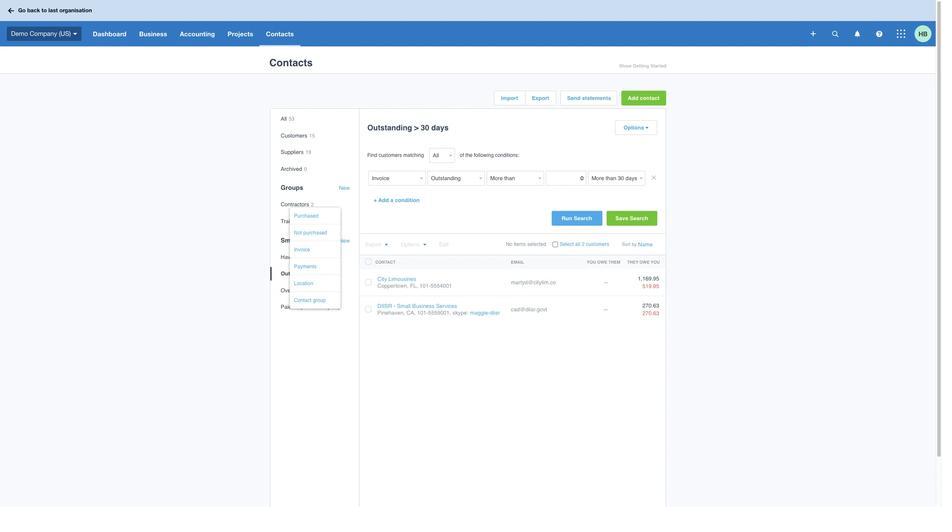 Task type: describe. For each thing, give the bounding box(es) containing it.
archived 0
[[281, 166, 307, 172]]

condition
[[395, 197, 420, 204]]

1,169.95 519.95
[[638, 276, 659, 290]]

1 you from the left
[[587, 260, 596, 265]]

not
[[294, 230, 302, 236]]

have
[[281, 254, 294, 260]]

0 vertical spatial customers
[[379, 153, 402, 158]]

contractors 2
[[281, 202, 314, 208]]

pinehaven,
[[377, 310, 405, 316]]

(us)
[[59, 30, 71, 37]]

0 vertical spatial 30
[[421, 123, 429, 132]]

purchased for not
[[303, 230, 327, 236]]

smart
[[281, 237, 299, 244]]

have purchased an item
[[281, 254, 340, 260]]

2 horizontal spatial svg image
[[876, 31, 882, 37]]

city limousines coppertown, fl, 101-5554001
[[377, 276, 452, 289]]

1 vertical spatial the
[[308, 304, 316, 311]]

0
[[304, 166, 307, 172]]

item
[[330, 254, 340, 260]]

navigation inside banner
[[86, 21, 805, 46]]

5559001,
[[428, 310, 451, 316]]

martyd@citylim.co
[[511, 280, 556, 286]]

contact group link
[[294, 298, 328, 304]]

show getting started
[[619, 63, 666, 69]]

back
[[27, 7, 40, 14]]

an
[[322, 254, 328, 260]]

paid us (in the last year)
[[281, 304, 340, 311]]

el image
[[423, 244, 426, 247]]

15
[[309, 133, 315, 139]]

270.63 270.63
[[642, 303, 659, 317]]

business inside 'diisr - small business services pinehaven, ca, 101-5559001, skype: maggie-diisr'
[[412, 303, 435, 310]]

send statements
[[567, 95, 611, 101]]

coppertown,
[[377, 283, 409, 289]]

+ add a condition button
[[367, 193, 426, 208]]

save search button
[[606, 211, 657, 226]]

contact
[[375, 260, 396, 265]]

name button
[[638, 242, 653, 248]]

no
[[506, 242, 512, 248]]

2 horizontal spatial days
[[431, 123, 449, 132]]

accounting button
[[173, 21, 221, 46]]

all
[[281, 116, 287, 122]]

add inside button
[[378, 197, 389, 204]]

new for groups
[[339, 185, 350, 192]]

101- inside city limousines coppertown, fl, 101-5554001
[[420, 283, 431, 289]]

diisr
[[490, 310, 500, 316]]

1 vertical spatial 2
[[582, 242, 585, 248]]

add inside button
[[628, 95, 638, 101]]

send
[[567, 95, 581, 101]]

1 horizontal spatial >
[[315, 271, 318, 277]]

lists
[[300, 237, 315, 244]]

0 vertical spatial export button
[[525, 91, 556, 105]]

1 vertical spatial customers
[[586, 242, 609, 248]]

import
[[501, 95, 518, 101]]

items
[[514, 242, 526, 248]]

owe for they
[[640, 260, 650, 265]]

contact
[[294, 298, 312, 304]]

banner containing hb
[[0, 0, 936, 46]]

a
[[390, 197, 393, 204]]

1 horizontal spatial svg image
[[832, 31, 838, 37]]

contacts button
[[260, 21, 300, 46]]

1 horizontal spatial last
[[317, 304, 326, 311]]

demo company (us) button
[[0, 21, 86, 46]]

2 270.63 from the top
[[642, 311, 659, 317]]

1 horizontal spatial outstanding
[[367, 123, 412, 132]]

go back to last organisation
[[18, 7, 92, 14]]

— for 1,169.95
[[603, 280, 609, 286]]

diisr - small business services link
[[377, 303, 457, 310]]

19
[[306, 150, 311, 156]]

sort by name
[[622, 242, 653, 248]]

demo company (us)
[[11, 30, 71, 37]]

ca,
[[406, 310, 416, 316]]

name
[[638, 242, 653, 248]]

email
[[511, 260, 524, 265]]

projects button
[[221, 21, 260, 46]]

diisr
[[377, 303, 392, 310]]

0 vertical spatial outstanding > 30 days
[[367, 123, 449, 132]]

svg image inside demo company (us) popup button
[[73, 33, 77, 35]]

0 horizontal spatial days
[[313, 288, 324, 294]]

+
[[374, 197, 377, 204]]

— for 270.63
[[603, 307, 609, 313]]

of
[[460, 153, 464, 158]]

they owe you
[[627, 260, 660, 265]]

conditions:
[[495, 153, 519, 158]]

accounting
[[180, 30, 215, 38]]

small
[[397, 303, 411, 310]]

all 53
[[281, 116, 294, 122]]

edit
[[439, 242, 449, 248]]

skype:
[[453, 310, 468, 316]]

save search
[[615, 215, 648, 222]]

All text field
[[429, 148, 447, 163]]

training 10
[[281, 218, 308, 225]]

send statements button
[[561, 91, 617, 105]]

by
[[632, 242, 637, 248]]

0 vertical spatial last
[[48, 7, 58, 14]]

dashboard
[[93, 30, 126, 38]]

el image for export
[[384, 244, 388, 247]]

import button
[[494, 91, 525, 105]]

1 vertical spatial outstanding > 30 days
[[281, 271, 339, 277]]

to
[[42, 7, 47, 14]]

-
[[394, 303, 395, 310]]

select all 2 customers
[[560, 242, 609, 248]]

find customers matching
[[367, 153, 424, 158]]

organisation
[[59, 7, 92, 14]]

svg image inside go back to last organisation link
[[8, 8, 14, 13]]

us
[[293, 304, 299, 311]]

selected
[[527, 242, 546, 248]]

0 vertical spatial the
[[466, 153, 473, 158]]

purchased
[[294, 213, 318, 219]]

they
[[627, 260, 638, 265]]



Task type: locate. For each thing, give the bounding box(es) containing it.
1 — from the top
[[603, 280, 609, 286]]

2 vertical spatial days
[[313, 288, 324, 294]]

last right to
[[48, 7, 58, 14]]

options button down add contact button
[[615, 121, 657, 135]]

2 inside contractors 2
[[311, 202, 314, 208]]

1 horizontal spatial options
[[624, 125, 644, 131]]

contacts
[[266, 30, 294, 38], [269, 57, 313, 69]]

options
[[624, 125, 644, 131], [401, 242, 420, 248]]

0 horizontal spatial options
[[401, 242, 420, 248]]

diisr - small business services pinehaven, ca, 101-5559001, skype: maggie-diisr
[[377, 303, 500, 316]]

last
[[48, 7, 58, 14], [317, 304, 326, 311]]

1 vertical spatial outstanding
[[281, 271, 313, 277]]

not purchased link
[[294, 230, 328, 236]]

30 down payments link
[[319, 271, 325, 277]]

0 horizontal spatial the
[[308, 304, 316, 311]]

1 vertical spatial 101-
[[417, 310, 428, 316]]

fl,
[[410, 283, 418, 289]]

the down contact group link
[[308, 304, 316, 311]]

> left 7 in the bottom of the page
[[303, 288, 307, 294]]

0 horizontal spatial 30
[[319, 271, 325, 277]]

> down payments link
[[315, 271, 318, 277]]

0 horizontal spatial add
[[378, 197, 389, 204]]

svg image
[[832, 31, 838, 37], [876, 31, 882, 37], [811, 31, 816, 36]]

go
[[18, 7, 26, 14]]

101- inside 'diisr - small business services pinehaven, ca, 101-5559001, skype: maggie-diisr'
[[417, 310, 428, 316]]

1 vertical spatial export button
[[365, 242, 388, 248]]

2 search from the left
[[630, 215, 648, 222]]

1 horizontal spatial export button
[[525, 91, 556, 105]]

0 horizontal spatial 2
[[311, 202, 314, 208]]

the right of
[[466, 153, 473, 158]]

0 vertical spatial 101-
[[420, 283, 431, 289]]

0 horizontal spatial owe
[[597, 260, 607, 265]]

you up 1,169.95
[[651, 260, 660, 265]]

0 vertical spatial 270.63
[[642, 303, 659, 309]]

search right save
[[630, 215, 648, 222]]

export for export button to the bottom
[[365, 242, 381, 248]]

invoice link
[[294, 247, 328, 253]]

options left el icon
[[401, 242, 420, 248]]

search
[[574, 215, 592, 222], [630, 215, 648, 222]]

you down select all 2 customers
[[587, 260, 596, 265]]

of the following conditions:
[[460, 153, 519, 158]]

find
[[367, 153, 377, 158]]

owe for you
[[597, 260, 607, 265]]

navigation
[[86, 21, 805, 46]]

options button for of the following conditions:
[[615, 121, 657, 135]]

training
[[281, 218, 300, 225]]

0 horizontal spatial last
[[48, 7, 58, 14]]

None checkbox
[[553, 242, 558, 248]]

export button up contact
[[365, 242, 388, 248]]

outstanding down payments at the left bottom of page
[[281, 271, 313, 277]]

1 search from the left
[[574, 215, 592, 222]]

0 vertical spatial purchased
[[303, 230, 327, 236]]

0 horizontal spatial outstanding > 30 days
[[281, 271, 339, 277]]

days right 7 in the bottom of the page
[[313, 288, 324, 294]]

0 vertical spatial options
[[624, 125, 644, 131]]

2 horizontal spatial >
[[414, 123, 419, 132]]

> up 'matching'
[[414, 123, 419, 132]]

hb
[[919, 30, 928, 37]]

1 vertical spatial days
[[327, 271, 339, 277]]

maggie-
[[470, 310, 490, 316]]

search right run
[[574, 215, 592, 222]]

2 right the all
[[582, 242, 585, 248]]

53
[[289, 116, 294, 122]]

1 horizontal spatial days
[[327, 271, 339, 277]]

0 horizontal spatial export button
[[365, 242, 388, 248]]

el image down contact
[[645, 127, 649, 130]]

business
[[139, 30, 167, 38], [412, 303, 435, 310]]

1 horizontal spatial outstanding > 30 days
[[367, 123, 449, 132]]

smart lists
[[281, 237, 315, 244]]

business button
[[133, 21, 173, 46]]

0 vertical spatial new link
[[339, 185, 350, 192]]

purchased link
[[294, 213, 328, 219]]

1 vertical spatial purchased
[[295, 254, 321, 260]]

1 horizontal spatial options button
[[615, 121, 657, 135]]

contacts right projects dropdown button
[[266, 30, 294, 38]]

1 vertical spatial options
[[401, 242, 420, 248]]

0 vertical spatial export
[[532, 95, 549, 101]]

2 up purchased link
[[311, 202, 314, 208]]

1 vertical spatial last
[[317, 304, 326, 311]]

1 vertical spatial add
[[378, 197, 389, 204]]

search for save search
[[630, 215, 648, 222]]

getting
[[633, 63, 649, 69]]

not purchased
[[294, 230, 327, 236]]

purchased up lists
[[303, 230, 327, 236]]

1 vertical spatial 270.63
[[642, 311, 659, 317]]

business inside dropdown button
[[139, 30, 167, 38]]

1 horizontal spatial 30
[[421, 123, 429, 132]]

0 horizontal spatial svg image
[[811, 31, 816, 36]]

group
[[313, 298, 326, 304]]

2 new link from the top
[[339, 238, 350, 244]]

outstanding > 30 days
[[367, 123, 449, 132], [281, 271, 339, 277]]

0 vertical spatial options button
[[615, 121, 657, 135]]

519.95
[[642, 284, 659, 290]]

0 vertical spatial new
[[339, 185, 350, 192]]

0 horizontal spatial search
[[574, 215, 592, 222]]

search inside button
[[630, 215, 648, 222]]

days up all text box
[[431, 123, 449, 132]]

—
[[603, 280, 609, 286], [603, 307, 609, 313]]

1 new link from the top
[[339, 185, 350, 192]]

owe
[[597, 260, 607, 265], [640, 260, 650, 265]]

last down 'group' at the left bottom
[[317, 304, 326, 311]]

export button right import button
[[525, 91, 556, 105]]

add right +
[[378, 197, 389, 204]]

run search button
[[552, 211, 602, 226]]

el image
[[645, 127, 649, 130], [384, 244, 388, 247]]

projects
[[228, 30, 253, 38]]

101- down diisr - small business services link
[[417, 310, 428, 316]]

show
[[619, 63, 632, 69]]

1 vertical spatial —
[[603, 307, 609, 313]]

10
[[302, 219, 308, 225]]

search inside button
[[574, 215, 592, 222]]

paid
[[281, 304, 292, 311]]

purchased for have
[[295, 254, 321, 260]]

1 horizontal spatial el image
[[645, 127, 649, 130]]

2 new from the top
[[339, 238, 350, 244]]

0 horizontal spatial export
[[365, 242, 381, 248]]

0 horizontal spatial customers
[[379, 153, 402, 158]]

101- right fl,
[[420, 283, 431, 289]]

None text field
[[368, 171, 418, 186], [486, 171, 536, 186], [546, 171, 586, 186], [588, 171, 638, 186], [368, 171, 418, 186], [486, 171, 536, 186], [546, 171, 586, 186], [588, 171, 638, 186]]

el image for options
[[645, 127, 649, 130]]

all
[[575, 242, 580, 248]]

contacts down "contacts" popup button
[[269, 57, 313, 69]]

0 vertical spatial outstanding
[[367, 123, 412, 132]]

customers 15
[[281, 132, 315, 139]]

2 you from the left
[[651, 260, 660, 265]]

select
[[560, 242, 574, 248]]

2 vertical spatial >
[[303, 288, 307, 294]]

options button left edit button
[[401, 242, 426, 248]]

services
[[436, 303, 457, 310]]

export up contact
[[365, 242, 381, 248]]

1 horizontal spatial business
[[412, 303, 435, 310]]

customers up you owe them
[[586, 242, 609, 248]]

owe left them
[[597, 260, 607, 265]]

show getting started link
[[619, 61, 666, 71]]

add contact
[[628, 95, 660, 101]]

options for email
[[401, 242, 420, 248]]

sort
[[622, 242, 631, 248]]

0 horizontal spatial el image
[[384, 244, 388, 247]]

30 up 'matching'
[[421, 123, 429, 132]]

1 vertical spatial options button
[[401, 242, 426, 248]]

overdue
[[281, 288, 302, 294]]

0 horizontal spatial business
[[139, 30, 167, 38]]

options button for email
[[401, 242, 426, 248]]

location
[[294, 281, 313, 287]]

archived
[[281, 166, 302, 172]]

2 owe from the left
[[640, 260, 650, 265]]

new link
[[339, 185, 350, 192], [339, 238, 350, 244]]

1 vertical spatial business
[[412, 303, 435, 310]]

1 horizontal spatial owe
[[640, 260, 650, 265]]

go back to last organisation link
[[5, 3, 97, 18]]

1 horizontal spatial search
[[630, 215, 648, 222]]

days
[[431, 123, 449, 132], [327, 271, 339, 277], [313, 288, 324, 294]]

0 vertical spatial >
[[414, 123, 419, 132]]

0 horizontal spatial you
[[587, 260, 596, 265]]

0 vertical spatial contacts
[[266, 30, 294, 38]]

0 vertical spatial el image
[[645, 127, 649, 130]]

1 vertical spatial 30
[[319, 271, 325, 277]]

1 horizontal spatial 2
[[582, 242, 585, 248]]

no items selected
[[506, 242, 546, 248]]

options down add contact button
[[624, 125, 644, 131]]

1 horizontal spatial you
[[651, 260, 660, 265]]

270.63
[[642, 303, 659, 309], [642, 311, 659, 317]]

1 vertical spatial el image
[[384, 244, 388, 247]]

+ add a condition
[[374, 197, 420, 204]]

0 horizontal spatial options button
[[401, 242, 426, 248]]

add contact button
[[621, 91, 666, 106]]

5554001
[[431, 283, 452, 289]]

contacts inside popup button
[[266, 30, 294, 38]]

add left contact
[[628, 95, 638, 101]]

svg image
[[8, 8, 14, 13], [897, 30, 905, 38], [854, 31, 860, 37], [73, 33, 77, 35]]

customers right find
[[379, 153, 402, 158]]

save
[[615, 215, 628, 222]]

1 vertical spatial >
[[315, 271, 318, 277]]

0 vertical spatial add
[[628, 95, 638, 101]]

purchased down the invoice link
[[295, 254, 321, 260]]

banner
[[0, 0, 936, 46]]

outstanding
[[367, 123, 412, 132], [281, 271, 313, 277]]

1 horizontal spatial the
[[466, 153, 473, 158]]

edit button
[[439, 242, 449, 248]]

new link for groups
[[339, 185, 350, 192]]

search for run search
[[574, 215, 592, 222]]

days down item
[[327, 271, 339, 277]]

export for topmost export button
[[532, 95, 549, 101]]

0 horizontal spatial outstanding
[[281, 271, 313, 277]]

el image up contact
[[384, 244, 388, 247]]

new link for smart lists
[[339, 238, 350, 244]]

city limousines link
[[377, 276, 416, 283]]

new for smart lists
[[339, 238, 350, 244]]

0 vertical spatial —
[[603, 280, 609, 286]]

0 vertical spatial business
[[139, 30, 167, 38]]

owe right the they
[[640, 260, 650, 265]]

navigation containing dashboard
[[86, 21, 805, 46]]

1 270.63 from the top
[[642, 303, 659, 309]]

maggie-diisr link
[[470, 310, 500, 316]]

customers
[[281, 132, 307, 139]]

export right import button
[[532, 95, 549, 101]]

2 — from the top
[[603, 307, 609, 313]]

demo
[[11, 30, 28, 37]]

Outstanding text field
[[427, 171, 477, 186]]

outstanding > 30 days up 'matching'
[[367, 123, 449, 132]]

1 horizontal spatial export
[[532, 95, 549, 101]]

1 horizontal spatial add
[[628, 95, 638, 101]]

export inside export button
[[532, 95, 549, 101]]

add
[[628, 95, 638, 101], [378, 197, 389, 204]]

1 horizontal spatial customers
[[586, 242, 609, 248]]

1 vertical spatial new link
[[339, 238, 350, 244]]

0 vertical spatial 2
[[311, 202, 314, 208]]

outstanding > 30 days down payments link
[[281, 271, 339, 277]]

1 vertical spatial export
[[365, 242, 381, 248]]

outstanding up find customers matching
[[367, 123, 412, 132]]

7
[[308, 288, 311, 294]]

1 owe from the left
[[597, 260, 607, 265]]

1 new from the top
[[339, 185, 350, 192]]

0 horizontal spatial >
[[303, 288, 307, 294]]

1 vertical spatial new
[[339, 238, 350, 244]]

1 vertical spatial contacts
[[269, 57, 313, 69]]

options for of the following conditions:
[[624, 125, 644, 131]]

0 vertical spatial days
[[431, 123, 449, 132]]

started
[[650, 63, 666, 69]]

following
[[474, 153, 494, 158]]



Task type: vqa. For each thing, say whether or not it's contained in the screenshot.
right Export button
yes



